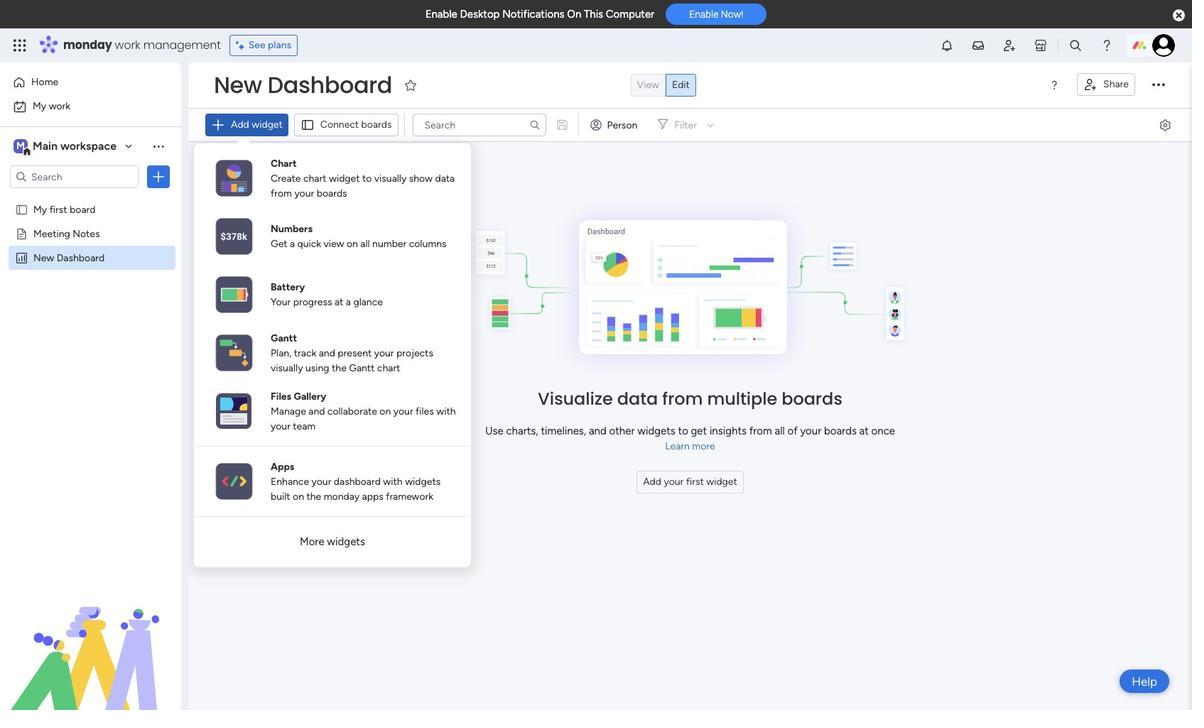Task type: describe. For each thing, give the bounding box(es) containing it.
files gallery manage and collaborate on your files with your team
[[271, 391, 456, 432]]

dashboard inside banner
[[268, 69, 392, 101]]

lottie animation element
[[0, 567, 181, 711]]

to inside chart create chart widget to visually show data from your boards
[[362, 172, 372, 184]]

monday marketplace image
[[1034, 38, 1048, 53]]

arrow down image
[[702, 117, 719, 134]]

at inside battery your progress at a glance
[[335, 296, 344, 308]]

your inside chart create chart widget to visually show data from your boards
[[294, 187, 314, 199]]

using
[[306, 362, 329, 374]]

help
[[1132, 675, 1158, 689]]

learn
[[665, 440, 690, 452]]

enable desktop notifications on this computer
[[425, 8, 655, 21]]

enable for enable desktop notifications on this computer
[[425, 8, 458, 21]]

numbers get a quick view on all number columns
[[271, 223, 447, 250]]

with inside files gallery manage and collaborate on your files with your team
[[436, 405, 456, 418]]

other
[[609, 425, 635, 438]]

workspace
[[60, 139, 117, 153]]

0 horizontal spatial gantt
[[271, 332, 297, 344]]

all inside use charts, timelines, and other widgets to get insights from all of your boards at once learn more
[[775, 425, 785, 438]]

edit button
[[666, 74, 696, 97]]

meeting notes
[[33, 227, 100, 240]]

apps
[[271, 461, 294, 473]]

your inside use charts, timelines, and other widgets to get insights from all of your boards at once learn more
[[801, 425, 822, 438]]

with inside 'apps enhance your dashboard with widgets built on the monday apps framework'
[[383, 476, 403, 488]]

widget for chart create chart widget to visually show data from your boards
[[329, 172, 360, 184]]

more
[[692, 440, 715, 452]]

main
[[33, 139, 58, 153]]

desktop
[[460, 8, 500, 21]]

view
[[324, 238, 344, 250]]

public board image
[[15, 203, 28, 216]]

to inside use charts, timelines, and other widgets to get insights from all of your boards at once learn more
[[678, 425, 689, 438]]

add to favorites image
[[404, 78, 418, 92]]

display modes group
[[631, 74, 696, 97]]

once
[[872, 425, 895, 438]]

enable now!
[[690, 9, 744, 20]]

management
[[143, 37, 221, 53]]

person
[[607, 119, 638, 131]]

and for other
[[589, 425, 607, 438]]

person button
[[585, 114, 646, 136]]

now!
[[721, 9, 744, 20]]

add for add widget
[[231, 119, 249, 131]]

gallery
[[294, 391, 326, 403]]

monday work management
[[63, 37, 221, 53]]

use charts, timelines, and other widgets to get insights from all of your boards at once learn more
[[485, 425, 895, 452]]

built
[[271, 491, 290, 503]]

visualize data from multiple boards element
[[188, 142, 1193, 494]]

boards inside 'popup button'
[[361, 119, 392, 131]]

apps
[[362, 491, 384, 503]]

and for collaborate
[[309, 405, 325, 418]]

a inside numbers get a quick view on all number columns
[[290, 238, 295, 250]]

gantt plan, track and present your projects visually using the gantt chart
[[271, 332, 433, 374]]

battery your progress at a glance
[[271, 281, 383, 308]]

chart
[[271, 157, 297, 170]]

Search in workspace field
[[30, 169, 119, 185]]

connect boards button
[[294, 114, 398, 136]]

home
[[31, 76, 58, 88]]

add widget button
[[205, 114, 288, 136]]

your down manage
[[271, 420, 291, 432]]

learn more link
[[665, 440, 715, 454]]

search everything image
[[1069, 38, 1083, 53]]

New Dashboard field
[[210, 69, 396, 101]]

projects
[[397, 347, 433, 359]]

from inside chart create chart widget to visually show data from your boards
[[271, 187, 292, 199]]

number
[[372, 238, 407, 250]]

share button
[[1077, 73, 1136, 96]]

visualize data from multiple boards
[[538, 387, 843, 411]]

numbers
[[271, 223, 313, 235]]

timelines,
[[541, 425, 587, 438]]

home link
[[9, 71, 173, 94]]

your inside button
[[664, 476, 684, 488]]

team
[[293, 420, 316, 432]]

quick
[[298, 238, 321, 250]]

progress
[[293, 296, 332, 308]]

update feed image
[[972, 38, 986, 53]]

files
[[271, 391, 292, 403]]

connect
[[320, 119, 359, 131]]

view
[[637, 79, 659, 91]]

your left files
[[394, 405, 413, 418]]

see plans
[[249, 39, 291, 51]]

see
[[249, 39, 266, 51]]

and for present
[[319, 347, 335, 359]]

enable for enable now!
[[690, 9, 719, 20]]

enable now! button
[[666, 4, 767, 25]]

workspace options image
[[151, 139, 166, 153]]

plan,
[[271, 347, 292, 359]]

menu image
[[1049, 80, 1060, 91]]

my work link
[[9, 95, 173, 118]]

at inside use charts, timelines, and other widgets to get insights from all of your boards at once learn more
[[860, 425, 869, 438]]

select product image
[[13, 38, 27, 53]]

invite members image
[[1003, 38, 1017, 53]]

enhance
[[271, 476, 309, 488]]

more
[[300, 536, 325, 549]]

notifications image
[[940, 38, 954, 53]]

dashboard
[[334, 476, 381, 488]]

files
[[416, 405, 434, 418]]

0 horizontal spatial dashboard
[[57, 252, 105, 264]]

widget for add your first widget
[[707, 476, 738, 488]]

insights
[[710, 425, 747, 438]]

connect boards
[[320, 119, 392, 131]]

public board image
[[15, 227, 28, 240]]

search image
[[529, 119, 541, 131]]

apps enhance your dashboard with widgets built on the monday apps framework
[[271, 461, 441, 503]]

my for my work
[[33, 100, 46, 112]]

more widgets
[[300, 536, 365, 549]]

home option
[[9, 71, 173, 94]]

add for add your first widget
[[643, 476, 662, 488]]

new inside new dashboard banner
[[214, 69, 262, 101]]

visualize
[[538, 387, 613, 411]]

work for monday
[[115, 37, 140, 53]]

notifications
[[503, 8, 565, 21]]



Task type: vqa. For each thing, say whether or not it's contained in the screenshot.
Enable Now!
yes



Task type: locate. For each thing, give the bounding box(es) containing it.
enable inside button
[[690, 9, 719, 20]]

0 horizontal spatial new
[[33, 252, 54, 264]]

new dashboard
[[214, 69, 392, 101], [33, 252, 105, 264]]

1 vertical spatial new
[[33, 252, 54, 264]]

and left other
[[589, 425, 607, 438]]

from inside use charts, timelines, and other widgets to get insights from all of your boards at once learn more
[[750, 425, 772, 438]]

your down learn
[[664, 476, 684, 488]]

all left number
[[361, 238, 370, 250]]

your down create on the left of page
[[294, 187, 314, 199]]

visually
[[374, 172, 407, 184], [271, 362, 303, 374]]

new dashboard down meeting notes
[[33, 252, 105, 264]]

0 vertical spatial with
[[436, 405, 456, 418]]

widget inside button
[[707, 476, 738, 488]]

0 horizontal spatial to
[[362, 172, 372, 184]]

from
[[271, 187, 292, 199], [663, 387, 703, 411], [750, 425, 772, 438]]

on
[[347, 238, 358, 250], [380, 405, 391, 418], [293, 491, 304, 503]]

0 horizontal spatial all
[[361, 238, 370, 250]]

first inside button
[[686, 476, 704, 488]]

1 vertical spatial to
[[678, 425, 689, 438]]

0 horizontal spatial with
[[383, 476, 403, 488]]

boards inside chart create chart widget to visually show data from your boards
[[317, 187, 347, 199]]

0 horizontal spatial monday
[[63, 37, 112, 53]]

0 horizontal spatial widgets
[[327, 536, 365, 549]]

track
[[294, 347, 316, 359]]

0 horizontal spatial a
[[290, 238, 295, 250]]

1 horizontal spatial widgets
[[405, 476, 441, 488]]

my inside list box
[[33, 203, 47, 215]]

1 horizontal spatial the
[[332, 362, 347, 374]]

new right public dashboard 'image'
[[33, 252, 54, 264]]

my work option
[[9, 95, 173, 118]]

1 horizontal spatial widget
[[329, 172, 360, 184]]

charts,
[[506, 425, 539, 438]]

1 horizontal spatial new dashboard
[[214, 69, 392, 101]]

on right "collaborate"
[[380, 405, 391, 418]]

help button
[[1120, 670, 1170, 694]]

on inside 'apps enhance your dashboard with widgets built on the monday apps framework'
[[293, 491, 304, 503]]

a inside battery your progress at a glance
[[346, 296, 351, 308]]

your inside 'apps enhance your dashboard with widgets built on the monday apps framework'
[[312, 476, 331, 488]]

on
[[567, 8, 582, 21]]

1 horizontal spatial all
[[775, 425, 785, 438]]

chart create chart widget to visually show data from your boards
[[271, 157, 455, 199]]

None search field
[[413, 114, 546, 136]]

0 horizontal spatial work
[[49, 100, 70, 112]]

visually down plan,
[[271, 362, 303, 374]]

1 horizontal spatial gantt
[[349, 362, 375, 374]]

boards inside use charts, timelines, and other widgets to get insights from all of your boards at once learn more
[[824, 425, 857, 438]]

0 vertical spatial all
[[361, 238, 370, 250]]

boards up of
[[782, 387, 843, 411]]

1 vertical spatial from
[[663, 387, 703, 411]]

all left of
[[775, 425, 785, 438]]

the down enhance
[[307, 491, 321, 503]]

meeting
[[33, 227, 70, 240]]

all inside numbers get a quick view on all number columns
[[361, 238, 370, 250]]

your right enhance
[[312, 476, 331, 488]]

dashboard down the notes
[[57, 252, 105, 264]]

kendall parks image
[[1153, 34, 1175, 57]]

1 vertical spatial first
[[686, 476, 704, 488]]

widgets up the 'framework'
[[405, 476, 441, 488]]

my right public board icon
[[33, 203, 47, 215]]

chart right create on the left of page
[[303, 172, 327, 184]]

visually inside chart create chart widget to visually show data from your boards
[[374, 172, 407, 184]]

dashboard
[[268, 69, 392, 101], [57, 252, 105, 264]]

0 vertical spatial a
[[290, 238, 295, 250]]

work up "home" 'link'
[[115, 37, 140, 53]]

with
[[436, 405, 456, 418], [383, 476, 403, 488]]

notes
[[73, 227, 100, 240]]

new dashboard inside banner
[[214, 69, 392, 101]]

on right 'view' on the left
[[347, 238, 358, 250]]

on for view
[[347, 238, 358, 250]]

see plans button
[[229, 35, 298, 56]]

on inside numbers get a quick view on all number columns
[[347, 238, 358, 250]]

work inside option
[[49, 100, 70, 112]]

0 horizontal spatial at
[[335, 296, 344, 308]]

boards right connect at the left of page
[[361, 119, 392, 131]]

and inside use charts, timelines, and other widgets to get insights from all of your boards at once learn more
[[589, 425, 607, 438]]

0 vertical spatial work
[[115, 37, 140, 53]]

enable left desktop
[[425, 8, 458, 21]]

0 vertical spatial first
[[50, 203, 67, 215]]

data right "show"
[[435, 172, 455, 184]]

multiple
[[707, 387, 778, 411]]

show
[[409, 172, 433, 184]]

0 vertical spatial data
[[435, 172, 455, 184]]

chart down projects
[[377, 362, 400, 374]]

my work
[[33, 100, 70, 112]]

your
[[271, 296, 291, 308]]

0 horizontal spatial data
[[435, 172, 455, 184]]

gantt up plan,
[[271, 332, 297, 344]]

1 vertical spatial my
[[33, 203, 47, 215]]

and inside gantt plan, track and present your projects visually using the gantt chart
[[319, 347, 335, 359]]

1 horizontal spatial to
[[678, 425, 689, 438]]

0 vertical spatial widget
[[252, 119, 283, 131]]

at right progress at the left top of the page
[[335, 296, 344, 308]]

first down "learn more" link
[[686, 476, 704, 488]]

plans
[[268, 39, 291, 51]]

option
[[0, 197, 181, 199]]

1 horizontal spatial with
[[436, 405, 456, 418]]

enable
[[425, 8, 458, 21], [690, 9, 719, 20]]

widgets
[[638, 425, 676, 438], [405, 476, 441, 488], [327, 536, 365, 549]]

data inside chart create chart widget to visually show data from your boards
[[435, 172, 455, 184]]

glance
[[354, 296, 383, 308]]

1 horizontal spatial on
[[347, 238, 358, 250]]

widget
[[252, 119, 283, 131], [329, 172, 360, 184], [707, 476, 738, 488]]

widgets up learn
[[638, 425, 676, 438]]

0 vertical spatial new dashboard
[[214, 69, 392, 101]]

new up add widget popup button
[[214, 69, 262, 101]]

1 horizontal spatial at
[[860, 425, 869, 438]]

0 vertical spatial on
[[347, 238, 358, 250]]

my inside option
[[33, 100, 46, 112]]

more options image
[[1153, 79, 1166, 92]]

and up using
[[319, 347, 335, 359]]

my down home
[[33, 100, 46, 112]]

new dashboard banner
[[188, 63, 1193, 142]]

computer
[[606, 8, 655, 21]]

2 vertical spatial and
[[589, 425, 607, 438]]

1 vertical spatial chart
[[377, 362, 400, 374]]

with right files
[[436, 405, 456, 418]]

view button
[[631, 74, 666, 97]]

share
[[1104, 78, 1129, 90]]

and inside files gallery manage and collaborate on your files with your team
[[309, 405, 325, 418]]

your right of
[[801, 425, 822, 438]]

edit
[[672, 79, 690, 91]]

none search field inside new dashboard banner
[[413, 114, 546, 136]]

your
[[294, 187, 314, 199], [374, 347, 394, 359], [394, 405, 413, 418], [271, 420, 291, 432], [801, 425, 822, 438], [312, 476, 331, 488], [664, 476, 684, 488]]

options image
[[151, 170, 166, 184]]

1 horizontal spatial work
[[115, 37, 140, 53]]

0 horizontal spatial widget
[[252, 119, 283, 131]]

filter button
[[652, 114, 719, 136]]

your right present
[[374, 347, 394, 359]]

widget up chart
[[252, 119, 283, 131]]

1 vertical spatial all
[[775, 425, 785, 438]]

a left glance
[[346, 296, 351, 308]]

dashboard up connect at the left of page
[[268, 69, 392, 101]]

help image
[[1100, 38, 1114, 53]]

boards up 'view' on the left
[[317, 187, 347, 199]]

0 horizontal spatial new dashboard
[[33, 252, 105, 264]]

1 horizontal spatial dashboard
[[268, 69, 392, 101]]

data
[[435, 172, 455, 184], [617, 387, 658, 411]]

on for collaborate
[[380, 405, 391, 418]]

0 horizontal spatial the
[[307, 491, 321, 503]]

monday down dashboard
[[324, 491, 360, 503]]

of
[[788, 425, 798, 438]]

0 vertical spatial new
[[214, 69, 262, 101]]

0 vertical spatial visually
[[374, 172, 407, 184]]

0 vertical spatial gantt
[[271, 332, 297, 344]]

visually inside gantt plan, track and present your projects visually using the gantt chart
[[271, 362, 303, 374]]

1 vertical spatial monday
[[324, 491, 360, 503]]

the inside 'apps enhance your dashboard with widgets built on the monday apps framework'
[[307, 491, 321, 503]]

chart
[[303, 172, 327, 184], [377, 362, 400, 374]]

to left 'get'
[[678, 425, 689, 438]]

first
[[50, 203, 67, 215], [686, 476, 704, 488]]

manage
[[271, 405, 306, 418]]

Filter dashboard by text search field
[[413, 114, 546, 136]]

1 horizontal spatial new
[[214, 69, 262, 101]]

1 horizontal spatial enable
[[690, 9, 719, 20]]

boards left once
[[824, 425, 857, 438]]

1 horizontal spatial chart
[[377, 362, 400, 374]]

2 vertical spatial widget
[[707, 476, 738, 488]]

1 vertical spatial at
[[860, 425, 869, 438]]

gantt
[[271, 332, 297, 344], [349, 362, 375, 374]]

add your first widget button
[[637, 471, 744, 494]]

0 vertical spatial my
[[33, 100, 46, 112]]

2 vertical spatial on
[[293, 491, 304, 503]]

workspace image
[[14, 139, 28, 154]]

columns
[[409, 238, 447, 250]]

2 vertical spatial widgets
[[327, 536, 365, 549]]

chart inside gantt plan, track and present your projects visually using the gantt chart
[[377, 362, 400, 374]]

monday inside 'apps enhance your dashboard with widgets built on the monday apps framework'
[[324, 491, 360, 503]]

0 vertical spatial from
[[271, 187, 292, 199]]

list box containing my first board
[[0, 194, 181, 462]]

0 horizontal spatial visually
[[271, 362, 303, 374]]

0 vertical spatial widgets
[[638, 425, 676, 438]]

0 vertical spatial and
[[319, 347, 335, 359]]

get
[[271, 238, 288, 250]]

0 horizontal spatial chart
[[303, 172, 327, 184]]

filter
[[675, 119, 697, 131]]

work for my
[[49, 100, 70, 112]]

from down create on the left of page
[[271, 187, 292, 199]]

widget down the "more"
[[707, 476, 738, 488]]

1 horizontal spatial data
[[617, 387, 658, 411]]

2 vertical spatial from
[[750, 425, 772, 438]]

lottie animation image
[[0, 567, 181, 711]]

my first board
[[33, 203, 96, 215]]

from left of
[[750, 425, 772, 438]]

m
[[16, 140, 25, 152]]

use
[[485, 425, 504, 438]]

my for my first board
[[33, 203, 47, 215]]

new
[[214, 69, 262, 101], [33, 252, 54, 264]]

data up other
[[617, 387, 658, 411]]

1 vertical spatial dashboard
[[57, 252, 105, 264]]

a right the get
[[290, 238, 295, 250]]

work
[[115, 37, 140, 53], [49, 100, 70, 112]]

1 vertical spatial and
[[309, 405, 325, 418]]

this
[[584, 8, 603, 21]]

widgets right more
[[327, 536, 365, 549]]

board
[[70, 203, 96, 215]]

chart inside chart create chart widget to visually show data from your boards
[[303, 172, 327, 184]]

1 horizontal spatial monday
[[324, 491, 360, 503]]

public dashboard image
[[15, 251, 28, 264]]

framework
[[386, 491, 434, 503]]

0 horizontal spatial enable
[[425, 8, 458, 21]]

1 vertical spatial a
[[346, 296, 351, 308]]

0 vertical spatial the
[[332, 362, 347, 374]]

1 vertical spatial new dashboard
[[33, 252, 105, 264]]

widget inside popup button
[[252, 119, 283, 131]]

new dashboard down plans
[[214, 69, 392, 101]]

1 vertical spatial with
[[383, 476, 403, 488]]

1 vertical spatial widget
[[329, 172, 360, 184]]

0 vertical spatial at
[[335, 296, 344, 308]]

boards
[[361, 119, 392, 131], [317, 187, 347, 199], [782, 387, 843, 411], [824, 425, 857, 438]]

0 vertical spatial to
[[362, 172, 372, 184]]

1 horizontal spatial visually
[[374, 172, 407, 184]]

0 horizontal spatial add
[[231, 119, 249, 131]]

1 horizontal spatial first
[[686, 476, 704, 488]]

2 horizontal spatial on
[[380, 405, 391, 418]]

1 vertical spatial gantt
[[349, 362, 375, 374]]

widgets inside use charts, timelines, and other widgets to get insights from all of your boards at once learn more
[[638, 425, 676, 438]]

1 vertical spatial visually
[[271, 362, 303, 374]]

2 horizontal spatial widget
[[707, 476, 738, 488]]

a
[[290, 238, 295, 250], [346, 296, 351, 308]]

1 vertical spatial add
[[643, 476, 662, 488]]

1 vertical spatial the
[[307, 491, 321, 503]]

0 horizontal spatial on
[[293, 491, 304, 503]]

widgets for with
[[405, 476, 441, 488]]

add your first widget
[[643, 476, 738, 488]]

1 horizontal spatial add
[[643, 476, 662, 488]]

add inside popup button
[[231, 119, 249, 131]]

0 vertical spatial dashboard
[[268, 69, 392, 101]]

work down home
[[49, 100, 70, 112]]

create
[[271, 172, 301, 184]]

widgets for other
[[638, 425, 676, 438]]

1 vertical spatial work
[[49, 100, 70, 112]]

add
[[231, 119, 249, 131], [643, 476, 662, 488]]

battery
[[271, 281, 305, 294]]

to
[[362, 172, 372, 184], [678, 425, 689, 438]]

my
[[33, 100, 46, 112], [33, 203, 47, 215]]

gantt down present
[[349, 362, 375, 374]]

2 horizontal spatial widgets
[[638, 425, 676, 438]]

and down gallery
[[309, 405, 325, 418]]

0 vertical spatial monday
[[63, 37, 112, 53]]

and
[[319, 347, 335, 359], [309, 405, 325, 418], [589, 425, 607, 438]]

0 horizontal spatial from
[[271, 187, 292, 199]]

1 horizontal spatial a
[[346, 296, 351, 308]]

dapulse close image
[[1173, 9, 1185, 23]]

the down present
[[332, 362, 347, 374]]

workspace selection element
[[14, 138, 119, 156]]

1 vertical spatial data
[[617, 387, 658, 411]]

1 vertical spatial on
[[380, 405, 391, 418]]

to left "show"
[[362, 172, 372, 184]]

your inside gantt plan, track and present your projects visually using the gantt chart
[[374, 347, 394, 359]]

list box
[[0, 194, 181, 462]]

0 horizontal spatial first
[[50, 203, 67, 215]]

first left board
[[50, 203, 67, 215]]

present
[[338, 347, 372, 359]]

1 horizontal spatial from
[[663, 387, 703, 411]]

get
[[691, 425, 707, 438]]

widget inside chart create chart widget to visually show data from your boards
[[329, 172, 360, 184]]

on down enhance
[[293, 491, 304, 503]]

visually left "show"
[[374, 172, 407, 184]]

at left once
[[860, 425, 869, 438]]

0 vertical spatial chart
[[303, 172, 327, 184]]

1 vertical spatial widgets
[[405, 476, 441, 488]]

collaborate
[[328, 405, 377, 418]]

0 vertical spatial add
[[231, 119, 249, 131]]

main workspace
[[33, 139, 117, 153]]

add widget
[[231, 119, 283, 131]]

2 horizontal spatial from
[[750, 425, 772, 438]]

widgets inside 'apps enhance your dashboard with widgets built on the monday apps framework'
[[405, 476, 441, 488]]

at
[[335, 296, 344, 308], [860, 425, 869, 438]]

monday up "home" 'link'
[[63, 37, 112, 53]]

with up the 'framework'
[[383, 476, 403, 488]]

from up 'get'
[[663, 387, 703, 411]]

widget down connect boards 'popup button'
[[329, 172, 360, 184]]

on inside files gallery manage and collaborate on your files with your team
[[380, 405, 391, 418]]

the inside gantt plan, track and present your projects visually using the gantt chart
[[332, 362, 347, 374]]

add inside button
[[643, 476, 662, 488]]

enable left 'now!'
[[690, 9, 719, 20]]



